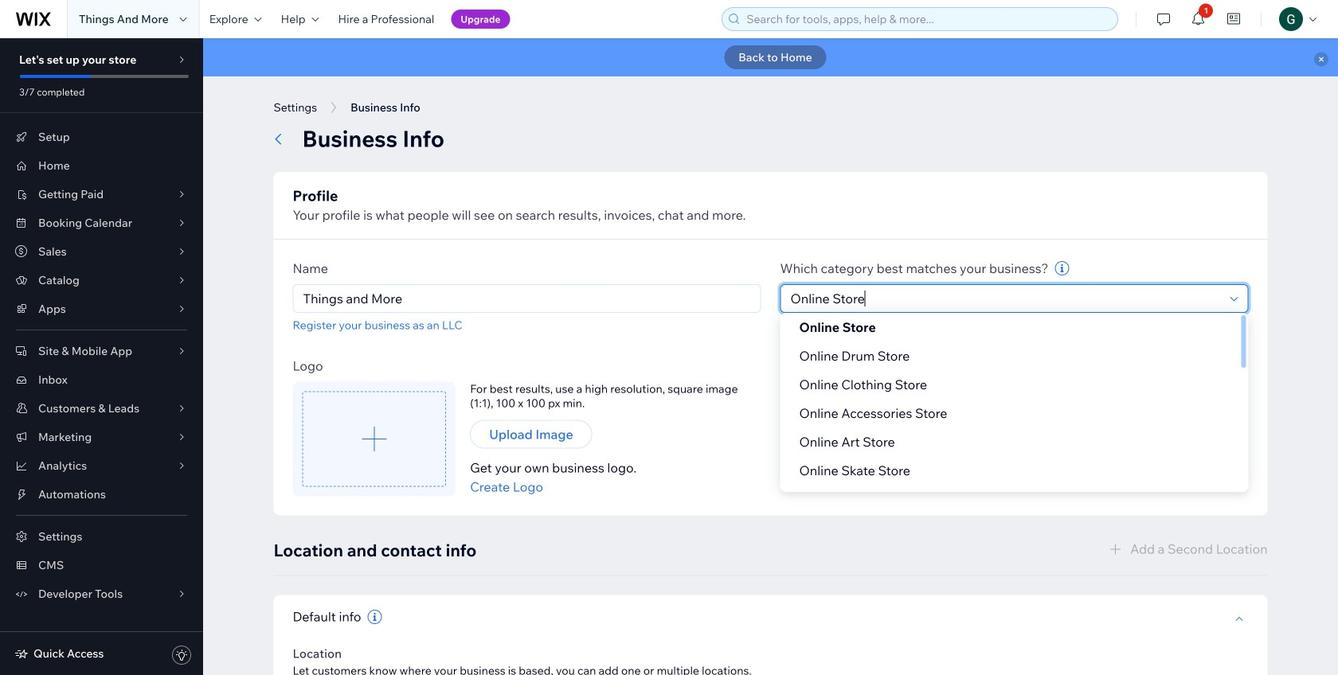 Task type: describe. For each thing, give the bounding box(es) containing it.
Search for tools, apps, help & more... field
[[742, 8, 1113, 30]]

Enter your business or website type field
[[786, 285, 1226, 312]]

sidebar element
[[0, 38, 203, 676]]



Task type: vqa. For each thing, say whether or not it's contained in the screenshot.
first (0) from left
no



Task type: locate. For each thing, give the bounding box(es) containing it.
list box
[[781, 313, 1249, 514]]

alert
[[203, 38, 1339, 77]]

Type your business name (e.g., Amy's Shoes) field
[[298, 285, 756, 312]]

Describe your business here. What makes it great? Use short catchy text to tell people what you do or offer. text field
[[781, 363, 1249, 476]]



